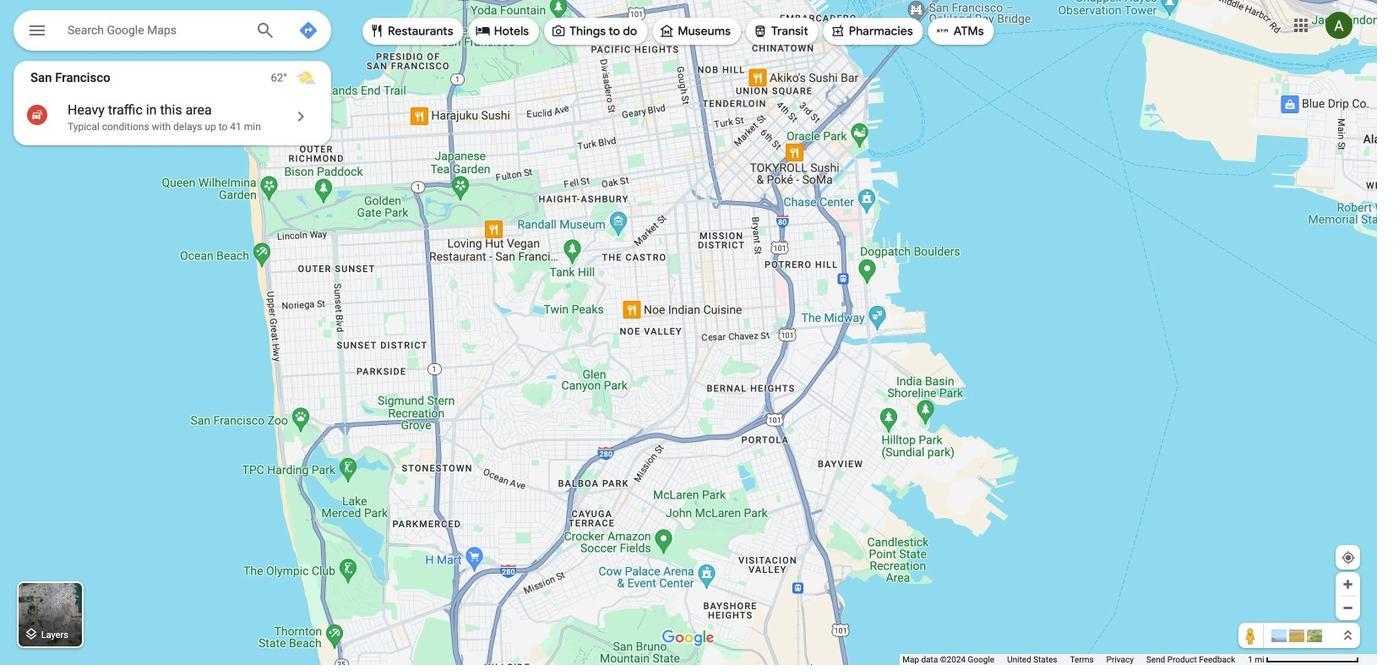 Task type: vqa. For each thing, say whether or not it's contained in the screenshot.
the topmost 'Spa'
no



Task type: describe. For each thing, give the bounding box(es) containing it.
none search field inside google maps element
[[14, 10, 331, 56]]

zoom out image
[[1342, 602, 1355, 614]]

show your location image
[[1341, 550, 1357, 565]]

Search Google Maps field
[[14, 10, 331, 56]]

zoom in image
[[1342, 578, 1355, 591]]

google account: augustus odena  
(augustus@adept.ai) image
[[1326, 12, 1353, 39]]



Task type: locate. For each thing, give the bounding box(es) containing it.
san francisco weather group
[[271, 61, 331, 95]]

san francisco region
[[14, 61, 331, 145]]

None field
[[68, 19, 242, 40]]

show street view coverage image
[[1239, 623, 1264, 648]]

None search field
[[14, 10, 331, 56]]

none field inside search google maps field
[[68, 19, 242, 40]]

partly cloudy image
[[296, 68, 316, 88]]

google maps element
[[0, 0, 1378, 665]]



